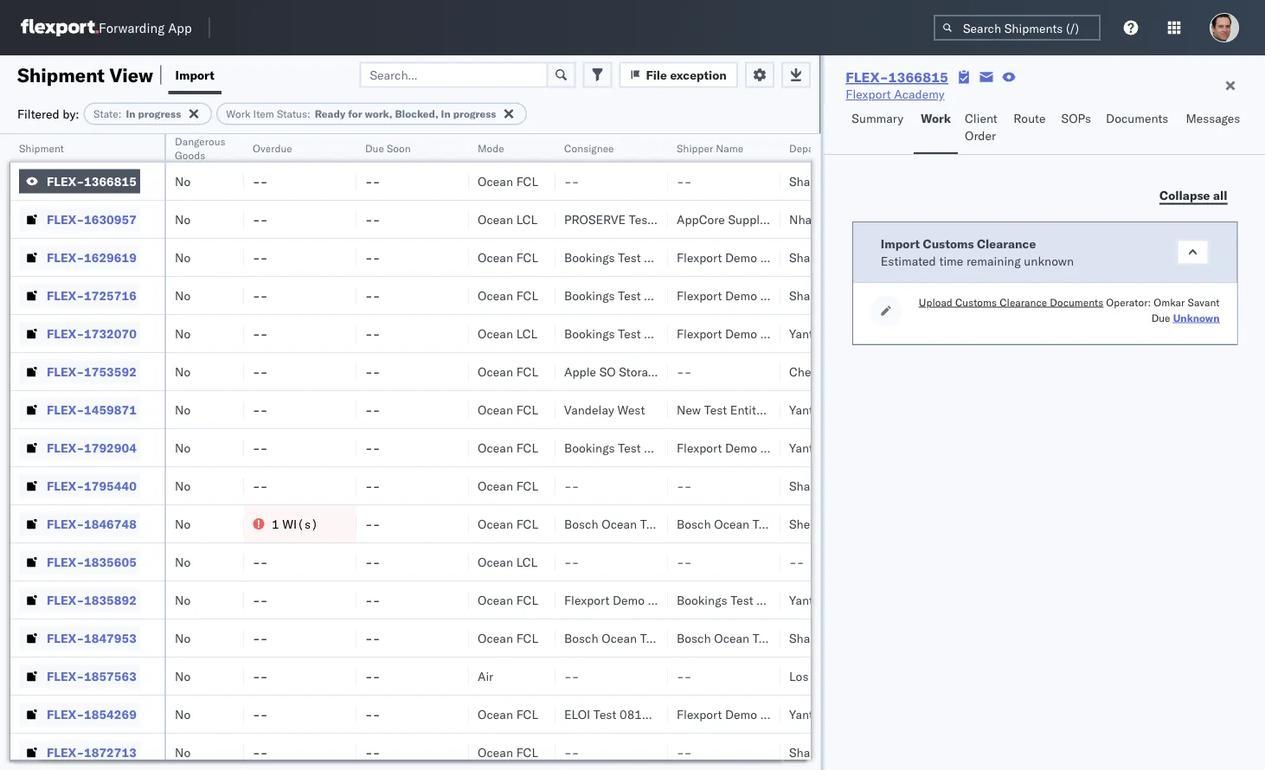 Task type: describe. For each thing, give the bounding box(es) containing it.
flex-1846748 button
[[19, 512, 140, 536]]

co. for 1732070
[[806, 326, 823, 341]]

ltd
[[769, 212, 787, 227]]

flex-1872713 button
[[19, 741, 140, 765]]

import customs clearance estimated time remaining unknown
[[881, 236, 1074, 268]]

flex- for flex-1725716 button
[[47, 288, 84, 303]]

shanghai, china for flex-1366815
[[789, 174, 880, 189]]

yantian for flex-1854269
[[789, 707, 830, 722]]

air
[[478, 669, 494, 684]]

co. for 1854269
[[806, 707, 823, 722]]

flex-1795440 button
[[19, 474, 140, 498]]

1 horizontal spatial flex-1366815
[[846, 68, 949, 86]]

1872713
[[84, 745, 137, 760]]

sops button
[[1055, 103, 1099, 154]]

flex-1630957
[[47, 212, 137, 227]]

upload customs clearance documents operator: omkar savant due unknown
[[919, 296, 1220, 324]]

flex- for 'flex-1792904' "button"
[[47, 440, 84, 455]]

flex- for flex-1753592 button
[[47, 364, 84, 379]]

consignee for flex-1732070
[[644, 326, 702, 341]]

2
[[766, 402, 773, 417]]

ocean for 1753592
[[478, 364, 513, 379]]

shanghai, for flex-1847953
[[789, 631, 845, 646]]

work for work
[[921, 111, 951, 126]]

ocean for 1725716
[[478, 288, 513, 303]]

ocean for 1846748
[[478, 516, 513, 532]]

flex-1629619
[[47, 250, 137, 265]]

ocean fcl for flex-1459871
[[478, 402, 538, 417]]

vandelay
[[564, 402, 614, 417]]

filtered
[[17, 106, 59, 121]]

shipment for shipment
[[19, 142, 64, 155]]

yantian for flex-1792904
[[789, 440, 830, 455]]

ocean for 1366815
[[478, 174, 513, 189]]

ocean lcl for proserve test account
[[478, 212, 538, 227]]

flex- for 'flex-1795440' button
[[47, 478, 84, 493]]

ocean for 1792904
[[478, 440, 513, 455]]

1 : from the left
[[118, 107, 122, 120]]

lcl for bookings
[[516, 326, 538, 341]]

new
[[677, 402, 701, 417]]

flexport demo shipper co. for 1732070
[[677, 326, 823, 341]]

not
[[692, 364, 717, 379]]

consignee button
[[556, 138, 651, 155]]

blocked,
[[395, 107, 439, 120]]

ocean lcl for bookings test consignee
[[478, 326, 538, 341]]

bookings test consignee for flex-1725716
[[564, 288, 702, 303]]

shanghai, for flex-1725716
[[789, 288, 845, 303]]

shipment for shipment view
[[17, 63, 105, 87]]

ocean for 1459871
[[478, 402, 513, 417]]

clearance for estimated
[[977, 236, 1036, 251]]

sops
[[1062, 111, 1092, 126]]

flex-1732070 button
[[19, 322, 140, 346]]

1 wi(s)
[[272, 516, 318, 532]]

fcl for flex-1725716
[[516, 288, 538, 303]]

mode button
[[469, 138, 538, 155]]

shanghai, for flex-1629619
[[789, 250, 845, 265]]

consignee inside button
[[564, 142, 614, 155]]

1459871
[[84, 402, 137, 417]]

flexport demo shipper co. for 1629619
[[677, 250, 823, 265]]

ocean fcl for flex-1366815
[[478, 174, 538, 189]]

no for flex-1835892
[[175, 593, 191, 608]]

china for flex-1847953
[[848, 631, 880, 646]]

port
[[840, 142, 859, 155]]

no for flex-1792904
[[175, 440, 191, 455]]

shipper for flex-1854269
[[761, 707, 803, 722]]

exception
[[670, 67, 727, 82]]

time
[[939, 253, 963, 268]]

west
[[618, 402, 645, 417]]

operator:
[[1106, 296, 1151, 309]]

ocean for 1630957
[[478, 212, 513, 227]]

1
[[272, 516, 279, 532]]

demo for 1854269
[[725, 707, 758, 722]]

no for flex-1629619
[[175, 250, 191, 265]]

shipper inside button
[[677, 142, 713, 155]]

dangerous goods button
[[166, 131, 238, 162]]

1725716
[[84, 288, 137, 303]]

flex-1854269 button
[[19, 702, 140, 727]]

resize handle column header for shipment
[[144, 134, 164, 770]]

2 : from the left
[[307, 107, 311, 120]]

ocean for 1732070
[[478, 326, 513, 341]]

bookings test consignee for flex-1629619
[[564, 250, 702, 265]]

ocean fcl for flex-1835892
[[478, 593, 538, 608]]

flex- for flex-1732070 button
[[47, 326, 84, 341]]

omkar
[[1154, 296, 1185, 309]]

flex-1366815 button
[[19, 169, 140, 193]]

1857563
[[84, 669, 137, 684]]

work item status : ready for work, blocked, in progress
[[226, 107, 496, 120]]

flexport demo shipper co. for 1854269
[[677, 707, 823, 722]]

apple so storage (do not use)
[[564, 364, 751, 379]]

consignee for flex-1725716
[[644, 288, 702, 303]]

india
[[867, 212, 895, 227]]

no for flex-1847953
[[175, 631, 191, 646]]

flex-1753592 button
[[19, 360, 140, 384]]

no for flex-1753592
[[175, 364, 191, 379]]

flex- for "flex-1459871" "button"
[[47, 402, 84, 417]]

china for flex-1795440
[[848, 478, 880, 493]]

flex- for flex-1847953 button
[[47, 631, 84, 646]]

documents inside upload customs clearance documents operator: omkar savant due unknown
[[1050, 296, 1103, 309]]

proserve
[[564, 212, 626, 227]]

entity
[[730, 402, 763, 417]]

fcl for flex-1872713
[[516, 745, 538, 760]]

flex-1792904
[[47, 440, 137, 455]]

2 in from the left
[[441, 107, 451, 120]]

name
[[716, 142, 744, 155]]

3 resize handle column header from the left
[[336, 134, 357, 770]]

messages
[[1186, 111, 1241, 126]]

wi(s)
[[282, 516, 318, 532]]

flex-1366815 inside button
[[47, 174, 137, 189]]

goods
[[175, 148, 205, 161]]

los
[[789, 669, 809, 684]]

overdue
[[253, 142, 292, 155]]

file exception
[[646, 67, 727, 82]]

co. for 1725716
[[806, 288, 823, 303]]

flexport for 1854269
[[677, 707, 722, 722]]

fcl for flex-1847953
[[516, 631, 538, 646]]

state : in progress
[[94, 107, 181, 120]]

flex- up flexport academy at the right of the page
[[846, 68, 889, 86]]

no for flex-1835605
[[175, 554, 191, 570]]

ocean fcl for flex-1872713
[[478, 745, 538, 760]]

bookings test consignee for flex-1792904
[[564, 440, 702, 455]]

flex-1366815 link
[[846, 68, 949, 86]]

yantian for flex-1835892
[[789, 593, 830, 608]]

fcl for flex-1366815
[[516, 174, 538, 189]]

customs for import
[[923, 236, 974, 251]]

route button
[[1007, 103, 1055, 154]]

eloi test 081801
[[564, 707, 665, 722]]

shenzhen,
[[789, 516, 847, 532]]

china for flex-1725716
[[848, 288, 880, 303]]

client order
[[965, 111, 998, 143]]

shenzhen, china
[[789, 516, 883, 532]]

ocean for 1847953
[[478, 631, 513, 646]]

ocean for 1795440
[[478, 478, 513, 493]]

flex- for flex-1835892 button
[[47, 593, 84, 608]]

so
[[600, 364, 616, 379]]

eloi
[[564, 707, 591, 722]]

china for flex-1872713
[[848, 745, 880, 760]]

flex-1725716
[[47, 288, 137, 303]]

co. for 1629619
[[806, 250, 823, 265]]

import for import
[[175, 67, 214, 82]]

shipment button
[[10, 138, 147, 155]]

departure port button
[[781, 138, 876, 155]]

departure port
[[789, 142, 859, 155]]

bookings for flex-1792904
[[564, 440, 615, 455]]

for
[[348, 107, 362, 120]]

flex- for flex-1857563 button
[[47, 669, 84, 684]]

1847953
[[84, 631, 137, 646]]

forwarding app link
[[21, 19, 192, 36]]

shanghai, for flex-1366815
[[789, 174, 845, 189]]

work button
[[914, 103, 958, 154]]

ready
[[315, 107, 346, 120]]

flex-1847953
[[47, 631, 137, 646]]

ocean fcl for flex-1753592
[[478, 364, 538, 379]]

ocean fcl for flex-1792904
[[478, 440, 538, 455]]

soon
[[387, 142, 411, 155]]

1 progress from the left
[[138, 107, 181, 120]]

item
[[253, 107, 274, 120]]

flexport for 1792904
[[677, 440, 722, 455]]

import button
[[168, 55, 221, 94]]

no for flex-1732070
[[175, 326, 191, 341]]

flex-1795440
[[47, 478, 137, 493]]

flex- for "flex-1846748" button
[[47, 516, 84, 532]]



Task type: vqa. For each thing, say whether or not it's contained in the screenshot.


Task type: locate. For each thing, give the bounding box(es) containing it.
shipment down filtered
[[19, 142, 64, 155]]

unknown button
[[1173, 311, 1220, 324]]

no for flex-1795440
[[175, 478, 191, 493]]

2 shanghai, from the top
[[789, 250, 845, 265]]

1 shanghai, from the top
[[789, 174, 845, 189]]

yantian for flex-1459871
[[789, 402, 830, 417]]

flex- down 'flex-1795440' button
[[47, 516, 84, 532]]

import for import customs clearance estimated time remaining unknown
[[881, 236, 920, 251]]

shipper for flex-1732070
[[761, 326, 803, 341]]

shipper
[[677, 142, 713, 155], [761, 250, 803, 265], [761, 288, 803, 303], [761, 326, 803, 341], [761, 440, 803, 455], [648, 593, 691, 608], [761, 707, 803, 722]]

bosch
[[564, 516, 599, 532], [677, 516, 711, 532], [564, 631, 599, 646], [677, 631, 711, 646]]

china down port
[[848, 174, 880, 189]]

flexport demo shipper co. for 1725716
[[677, 288, 823, 303]]

progress down view
[[138, 107, 181, 120]]

0 horizontal spatial flex-1366815
[[47, 174, 137, 189]]

0 horizontal spatial work
[[226, 107, 251, 120]]

6 ocean fcl from the top
[[478, 440, 538, 455]]

flex-1725716 button
[[19, 283, 140, 308]]

13 no from the top
[[175, 631, 191, 646]]

yantian for flex-1732070
[[789, 326, 830, 341]]

co. for 1792904
[[806, 440, 823, 455]]

flex- for flex-1629619 button
[[47, 250, 84, 265]]

dangerous goods
[[175, 135, 226, 161]]

flex- down flex-1725716 button
[[47, 326, 84, 341]]

1 horizontal spatial documents
[[1106, 111, 1169, 126]]

ocean for 1835605
[[478, 554, 513, 570]]

1 vertical spatial due
[[1151, 311, 1170, 324]]

ca
[[863, 669, 879, 684]]

2 fcl from the top
[[516, 250, 538, 265]]

(do
[[664, 364, 689, 379]]

flex- down 'flex-1854269' button at bottom
[[47, 745, 84, 760]]

forwarding
[[99, 19, 165, 36]]

route
[[1014, 111, 1046, 126]]

work for work item status : ready for work, blocked, in progress
[[226, 107, 251, 120]]

work inside "button"
[[921, 111, 951, 126]]

ocean fcl for flex-1795440
[[478, 478, 538, 493]]

savant
[[1188, 296, 1220, 309]]

3 fcl from the top
[[516, 288, 538, 303]]

upload customs clearance documents button
[[919, 295, 1103, 311]]

flexport. image
[[21, 19, 99, 36]]

7 ocean fcl from the top
[[478, 478, 538, 493]]

0 vertical spatial 1366815
[[889, 68, 949, 86]]

5 shanghai, from the top
[[789, 631, 845, 646]]

china for flex-1366815
[[848, 174, 880, 189]]

documents inside button
[[1106, 111, 1169, 126]]

1366815 up 1630957
[[84, 174, 137, 189]]

resize handle column header
[[144, 134, 164, 770], [223, 134, 244, 770], [336, 134, 357, 770], [448, 134, 469, 770], [535, 134, 556, 770], [647, 134, 668, 770], [760, 134, 781, 770]]

3 yantian from the top
[[789, 440, 830, 455]]

ocean fcl for flex-1847953
[[478, 631, 538, 646]]

5 shanghai, china from the top
[[789, 631, 880, 646]]

1 horizontal spatial :
[[307, 107, 311, 120]]

import down app
[[175, 67, 214, 82]]

7 no from the top
[[175, 402, 191, 417]]

file
[[646, 67, 667, 82]]

import
[[175, 67, 214, 82], [881, 236, 920, 251]]

flex-1857563 button
[[19, 664, 140, 689]]

china up shenzhen, china
[[848, 478, 880, 493]]

flex-1459871 button
[[19, 398, 140, 422]]

ocean fcl for flex-1854269
[[478, 707, 538, 722]]

shipment view
[[17, 63, 153, 87]]

2 no from the top
[[175, 212, 191, 227]]

clearance up remaining
[[977, 236, 1036, 251]]

china right the shenzhen,
[[850, 516, 883, 532]]

upload
[[919, 296, 952, 309]]

shipment
[[17, 63, 105, 87], [19, 142, 64, 155]]

1795440
[[84, 478, 137, 493]]

shanghai, down departure
[[789, 174, 845, 189]]

flex-1846748
[[47, 516, 137, 532]]

1 vertical spatial 1366815
[[84, 174, 137, 189]]

1 horizontal spatial work
[[921, 111, 951, 126]]

appcore
[[677, 212, 725, 227]]

16 no from the top
[[175, 745, 191, 760]]

8 fcl from the top
[[516, 516, 538, 532]]

4 resize handle column header from the left
[[448, 134, 469, 770]]

flex- down 'flex-1792904' "button"
[[47, 478, 84, 493]]

flexport academy
[[846, 87, 945, 102]]

china for flex-1629619
[[848, 250, 880, 265]]

consignee for flex-1629619
[[644, 250, 702, 265]]

documents down unknown on the top of the page
[[1050, 296, 1103, 309]]

1 horizontal spatial due
[[1151, 311, 1170, 324]]

0 vertical spatial ocean lcl
[[478, 212, 538, 227]]

flex- inside button
[[47, 745, 84, 760]]

supply
[[728, 212, 766, 227]]

shipper name
[[677, 142, 744, 155]]

ocean for 1629619
[[478, 250, 513, 265]]

flexport demo shipper co.
[[677, 250, 823, 265], [677, 288, 823, 303], [677, 326, 823, 341], [677, 440, 823, 455], [564, 593, 711, 608], [677, 707, 823, 722]]

flex-1732070
[[47, 326, 137, 341]]

documents button
[[1099, 103, 1179, 154]]

flex- down "flex-1630957" button
[[47, 250, 84, 265]]

1630957
[[84, 212, 137, 227]]

client order button
[[958, 103, 1007, 154]]

2 progress from the left
[[453, 107, 496, 120]]

2 ocean lcl from the top
[[478, 326, 538, 341]]

1 shanghai, china from the top
[[789, 174, 880, 189]]

11 no from the top
[[175, 554, 191, 570]]

14 no from the top
[[175, 669, 191, 684]]

messages button
[[1179, 103, 1250, 154]]

0 horizontal spatial due
[[365, 142, 384, 155]]

demo for 1629619
[[725, 250, 758, 265]]

5 no from the top
[[175, 326, 191, 341]]

filtered by:
[[17, 106, 79, 121]]

lcl for proserve
[[516, 212, 538, 227]]

: left ready
[[307, 107, 311, 120]]

1 vertical spatial customs
[[955, 296, 997, 309]]

china for flex-1846748
[[850, 516, 883, 532]]

shanghai, up los angeles, ca
[[789, 631, 845, 646]]

due inside upload customs clearance documents operator: omkar savant due unknown
[[1151, 311, 1170, 324]]

shanghai, china for flex-1795440
[[789, 478, 880, 493]]

2 resize handle column header from the left
[[223, 134, 244, 770]]

1 vertical spatial clearance
[[1000, 296, 1047, 309]]

work left item
[[226, 107, 251, 120]]

yantian
[[789, 326, 830, 341], [789, 402, 830, 417], [789, 440, 830, 455], [789, 593, 830, 608], [789, 707, 830, 722]]

10 fcl from the top
[[516, 631, 538, 646]]

3 shanghai, from the top
[[789, 288, 845, 303]]

resize handle column header for dangerous goods
[[223, 134, 244, 770]]

in right state
[[126, 107, 136, 120]]

proserve test account
[[564, 212, 701, 227]]

flex-
[[846, 68, 889, 86], [47, 174, 84, 189], [47, 212, 84, 227], [47, 250, 84, 265], [47, 288, 84, 303], [47, 326, 84, 341], [47, 364, 84, 379], [47, 402, 84, 417], [47, 440, 84, 455], [47, 478, 84, 493], [47, 516, 84, 532], [47, 554, 84, 570], [47, 593, 84, 608], [47, 631, 84, 646], [47, 669, 84, 684], [47, 707, 84, 722], [47, 745, 84, 760]]

Search Shipments (/) text field
[[934, 15, 1101, 41]]

flex- down flex-1629619 button
[[47, 288, 84, 303]]

11 ocean fcl from the top
[[478, 707, 538, 722]]

4 shanghai, from the top
[[789, 478, 845, 493]]

5 yantian from the top
[[789, 707, 830, 722]]

Search... text field
[[360, 62, 548, 88]]

1 ocean fcl from the top
[[478, 174, 538, 189]]

12 ocean fcl from the top
[[478, 745, 538, 760]]

flex- down flex-1732070 button
[[47, 364, 84, 379]]

1 vertical spatial shipment
[[19, 142, 64, 155]]

collapse
[[1160, 187, 1210, 203]]

0 vertical spatial due
[[365, 142, 384, 155]]

0 vertical spatial documents
[[1106, 111, 1169, 126]]

1854269
[[84, 707, 137, 722]]

10 ocean fcl from the top
[[478, 631, 538, 646]]

shipper for flex-1792904
[[761, 440, 803, 455]]

5 resize handle column header from the left
[[535, 134, 556, 770]]

account
[[655, 212, 701, 227]]

0 vertical spatial shipment
[[17, 63, 105, 87]]

4 yantian from the top
[[789, 593, 830, 608]]

clearance
[[977, 236, 1036, 251], [1000, 296, 1047, 309]]

0 horizontal spatial documents
[[1050, 296, 1103, 309]]

flex- down flex-1835892 button
[[47, 631, 84, 646]]

flex-1847953 button
[[19, 626, 140, 651]]

1 horizontal spatial in
[[441, 107, 451, 120]]

flex-1753592
[[47, 364, 137, 379]]

bookings for flex-1725716
[[564, 288, 615, 303]]

fcl for flex-1753592
[[516, 364, 538, 379]]

9 ocean fcl from the top
[[478, 593, 538, 608]]

lcl
[[516, 212, 538, 227], [516, 326, 538, 341], [516, 554, 538, 570]]

1 vertical spatial lcl
[[516, 326, 538, 341]]

shanghai, up the shenzhen,
[[789, 478, 845, 493]]

flex-1366815 down shipment button
[[47, 174, 137, 189]]

6 shanghai, from the top
[[789, 745, 845, 760]]

due
[[365, 142, 384, 155], [1151, 311, 1170, 324]]

shipper for flex-1629619
[[761, 250, 803, 265]]

all
[[1213, 187, 1227, 203]]

flex-1835605 button
[[19, 550, 140, 574]]

customs inside upload customs clearance documents operator: omkar savant due unknown
[[955, 296, 997, 309]]

no for flex-1630957
[[175, 212, 191, 227]]

co.
[[806, 250, 823, 265], [806, 288, 823, 303], [806, 326, 823, 341], [806, 440, 823, 455], [694, 593, 711, 608], [806, 707, 823, 722]]

1 resize handle column header from the left
[[144, 134, 164, 770]]

flex- down flex-1366815 button
[[47, 212, 84, 227]]

vandelay west
[[564, 402, 645, 417]]

1 in from the left
[[126, 107, 136, 120]]

due left soon
[[365, 142, 384, 155]]

3 shanghai, china from the top
[[789, 288, 880, 303]]

no for flex-1846748
[[175, 516, 191, 532]]

shanghai, for flex-1872713
[[789, 745, 845, 760]]

081801
[[620, 707, 665, 722]]

work down academy
[[921, 111, 951, 126]]

9 no from the top
[[175, 478, 191, 493]]

4 no from the top
[[175, 288, 191, 303]]

2 yantian from the top
[[789, 402, 830, 417]]

flex- down "flex-1459871" "button"
[[47, 440, 84, 455]]

flex- for "flex-1835605" "button"
[[47, 554, 84, 570]]

china up ca
[[848, 631, 880, 646]]

storage
[[619, 364, 661, 379]]

flex- down "flex-1846748" button
[[47, 554, 84, 570]]

documents right sops
[[1106, 111, 1169, 126]]

fcl for flex-1795440
[[516, 478, 538, 493]]

6 fcl from the top
[[516, 440, 538, 455]]

departure
[[789, 142, 837, 155]]

flex- down flex-1847953 button
[[47, 669, 84, 684]]

customs inside import customs clearance estimated time remaining unknown
[[923, 236, 974, 251]]

1 ocean lcl from the top
[[478, 212, 538, 227]]

1366815 inside button
[[84, 174, 137, 189]]

shipment up by:
[[17, 63, 105, 87]]

10 no from the top
[[175, 516, 191, 532]]

7 fcl from the top
[[516, 478, 538, 493]]

consignee
[[564, 142, 614, 155], [644, 250, 702, 265], [644, 288, 702, 303], [644, 326, 702, 341], [644, 440, 702, 455], [757, 593, 815, 608]]

resize handle column header for mode
[[535, 134, 556, 770]]

progress
[[138, 107, 181, 120], [453, 107, 496, 120]]

clearance inside import customs clearance estimated time remaining unknown
[[977, 236, 1036, 251]]

shipment inside button
[[19, 142, 64, 155]]

resize handle column header for consignee
[[647, 134, 668, 770]]

1 fcl from the top
[[516, 174, 538, 189]]

3 ocean lcl from the top
[[478, 554, 538, 570]]

collapse all
[[1160, 187, 1227, 203]]

0 vertical spatial import
[[175, 67, 214, 82]]

ocean for 1872713
[[478, 745, 513, 760]]

3 ocean fcl from the top
[[478, 288, 538, 303]]

5 ocean fcl from the top
[[478, 402, 538, 417]]

fcl for flex-1854269
[[516, 707, 538, 722]]

flex-1366815 up flexport academy at the right of the page
[[846, 68, 949, 86]]

2 vertical spatial lcl
[[516, 554, 538, 570]]

customs right the upload
[[955, 296, 997, 309]]

ocean fcl for flex-1846748
[[478, 516, 538, 532]]

unknown
[[1024, 253, 1074, 268]]

1 horizontal spatial 1366815
[[889, 68, 949, 86]]

customs up time
[[923, 236, 974, 251]]

china left the upload
[[848, 288, 880, 303]]

china down india
[[848, 250, 880, 265]]

1 vertical spatial ocean lcl
[[478, 326, 538, 341]]

ocean fcl for flex-1725716
[[478, 288, 538, 303]]

15 no from the top
[[175, 707, 191, 722]]

flexport for 1629619
[[677, 250, 722, 265]]

6 shanghai, china from the top
[[789, 745, 880, 760]]

china
[[848, 174, 880, 189], [848, 250, 880, 265], [848, 288, 880, 303], [848, 478, 880, 493], [850, 516, 883, 532], [848, 631, 880, 646], [848, 745, 880, 760]]

: down view
[[118, 107, 122, 120]]

flex-1630957 button
[[19, 207, 140, 232]]

fcl for flex-1792904
[[516, 440, 538, 455]]

2 lcl from the top
[[516, 326, 538, 341]]

6 no from the top
[[175, 364, 191, 379]]

academy
[[894, 87, 945, 102]]

ocean lcl
[[478, 212, 538, 227], [478, 326, 538, 341], [478, 554, 538, 570]]

0 horizontal spatial in
[[126, 107, 136, 120]]

0 vertical spatial customs
[[923, 236, 974, 251]]

shanghai, down los angeles, ca
[[789, 745, 845, 760]]

0 horizontal spatial progress
[[138, 107, 181, 120]]

2 vertical spatial ocean lcl
[[478, 554, 538, 570]]

flex-1854269
[[47, 707, 137, 722]]

1 vertical spatial documents
[[1050, 296, 1103, 309]]

7 resize handle column header from the left
[[760, 134, 781, 770]]

1846748
[[84, 516, 137, 532]]

ocean for 1835892
[[478, 593, 513, 608]]

no for flex-1459871
[[175, 402, 191, 417]]

2 shanghai, china from the top
[[789, 250, 880, 265]]

work
[[226, 107, 251, 120], [921, 111, 951, 126]]

import inside import customs clearance estimated time remaining unknown
[[881, 236, 920, 251]]

4 shanghai, china from the top
[[789, 478, 880, 493]]

bookings test consignee for flex-1732070
[[564, 326, 702, 341]]

flex- down flex-1857563 button
[[47, 707, 84, 722]]

china down ca
[[848, 745, 880, 760]]

flex- for 'flex-1854269' button at bottom
[[47, 707, 84, 722]]

0 horizontal spatial 1366815
[[84, 174, 137, 189]]

flex-1366815
[[846, 68, 949, 86], [47, 174, 137, 189]]

ocean lcl for --
[[478, 554, 538, 570]]

shanghai, china for flex-1847953
[[789, 631, 880, 646]]

progress up mode
[[453, 107, 496, 120]]

clearance down unknown on the top of the page
[[1000, 296, 1047, 309]]

1835605
[[84, 554, 137, 570]]

1 horizontal spatial progress
[[453, 107, 496, 120]]

0 vertical spatial lcl
[[516, 212, 538, 227]]

flex- down "flex-1835605" "button"
[[47, 593, 84, 608]]

sheva,
[[827, 212, 864, 227]]

11 fcl from the top
[[516, 707, 538, 722]]

shanghai, china for flex-1629619
[[789, 250, 880, 265]]

4 fcl from the top
[[516, 364, 538, 379]]

in
[[126, 107, 136, 120], [441, 107, 451, 120]]

due soon
[[365, 142, 411, 155]]

demo for 1792904
[[725, 440, 758, 455]]

shanghai, up chennai
[[789, 288, 845, 303]]

0 horizontal spatial import
[[175, 67, 214, 82]]

lcl for -
[[516, 554, 538, 570]]

5 fcl from the top
[[516, 402, 538, 417]]

no for flex-1857563
[[175, 669, 191, 684]]

3 no from the top
[[175, 250, 191, 265]]

shanghai, down nhava
[[789, 250, 845, 265]]

flex- down shipment button
[[47, 174, 84, 189]]

1 vertical spatial flex-1366815
[[47, 174, 137, 189]]

resize handle column header for shipper name
[[760, 134, 781, 770]]

flex-1835605
[[47, 554, 137, 570]]

0 horizontal spatial :
[[118, 107, 122, 120]]

import up estimated
[[881, 236, 920, 251]]

0 vertical spatial flex-1366815
[[846, 68, 949, 86]]

bookings for flex-1732070
[[564, 326, 615, 341]]

bosch ocean test
[[564, 516, 663, 532], [677, 516, 776, 532], [564, 631, 663, 646], [677, 631, 776, 646]]

6 resize handle column header from the left
[[647, 134, 668, 770]]

state
[[94, 107, 118, 120]]

order
[[965, 128, 996, 143]]

1 vertical spatial import
[[881, 236, 920, 251]]

12 no from the top
[[175, 593, 191, 608]]

1366815 up academy
[[889, 68, 949, 86]]

due down omkar
[[1151, 311, 1170, 324]]

flex- down flex-1753592 button
[[47, 402, 84, 417]]

flex-1629619 button
[[19, 245, 140, 270]]

flexport demo shipper co. for 1792904
[[677, 440, 823, 455]]

1 lcl from the top
[[516, 212, 538, 227]]

import inside button
[[175, 67, 214, 82]]

2 ocean fcl from the top
[[478, 250, 538, 265]]

in right blocked,
[[441, 107, 451, 120]]

fcl for flex-1835892
[[516, 593, 538, 608]]

1 horizontal spatial import
[[881, 236, 920, 251]]

summary
[[852, 111, 904, 126]]

12 fcl from the top
[[516, 745, 538, 760]]

3 lcl from the top
[[516, 554, 538, 570]]

demo for 1732070
[[725, 326, 758, 341]]

no for flex-1725716
[[175, 288, 191, 303]]

clearance inside upload customs clearance documents operator: omkar savant due unknown
[[1000, 296, 1047, 309]]

collapse all button
[[1149, 183, 1238, 209]]

fcl for flex-1459871
[[516, 402, 538, 417]]

1732070
[[84, 326, 137, 341]]

0 vertical spatial clearance
[[977, 236, 1036, 251]]

8 no from the top
[[175, 440, 191, 455]]

flex-1857563
[[47, 669, 137, 684]]

ocean for 1854269
[[478, 707, 513, 722]]

1 yantian from the top
[[789, 326, 830, 341]]

no for flex-1366815
[[175, 174, 191, 189]]

1 no from the top
[[175, 174, 191, 189]]

9 fcl from the top
[[516, 593, 538, 608]]

flex- for flex-1872713 button
[[47, 745, 84, 760]]

8 ocean fcl from the top
[[478, 516, 538, 532]]

4 ocean fcl from the top
[[478, 364, 538, 379]]

no for flex-1872713
[[175, 745, 191, 760]]



